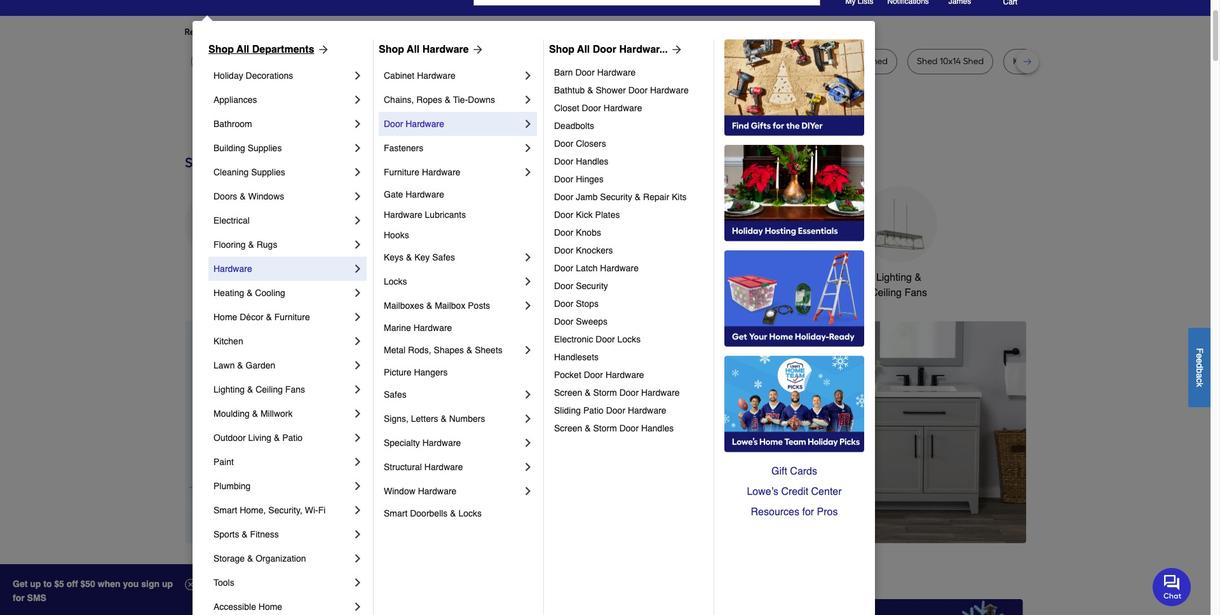 Task type: describe. For each thing, give the bounding box(es) containing it.
1 vertical spatial fans
[[285, 385, 305, 395]]

shop all departments
[[209, 44, 314, 55]]

up to 25 percent off select small appliances. image
[[473, 599, 738, 615]]

chevron right image for cabinet hardware
[[522, 69, 535, 82]]

lowe's credit center
[[747, 486, 842, 498]]

f e e d b a c k
[[1195, 348, 1205, 387]]

chevron right image for furniture hardware
[[522, 166, 535, 179]]

chevron right image for plumbing
[[352, 480, 364, 493]]

tools inside outdoor tools & equipment
[[612, 272, 636, 283]]

chevron right image for storage & organization
[[352, 552, 364, 565]]

chevron right image for doors & windows
[[352, 190, 364, 203]]

searches
[[248, 27, 285, 38]]

chevron right image for building supplies
[[352, 142, 364, 154]]

chevron right image for moulding & millwork
[[352, 407, 364, 420]]

0 horizontal spatial locks
[[384, 277, 407, 287]]

fi
[[318, 505, 326, 516]]

2 horizontal spatial locks
[[618, 334, 641, 345]]

lighting inside button
[[877, 272, 912, 283]]

wi-
[[305, 505, 318, 516]]

ceiling inside button
[[871, 287, 902, 299]]

holiday
[[214, 71, 243, 81]]

chains, ropes & tie-downs link
[[384, 88, 522, 112]]

closers
[[576, 139, 606, 149]]

structural hardware link
[[384, 455, 522, 479]]

door down screen & storm door hardware
[[606, 406, 626, 416]]

resources
[[751, 507, 800, 518]]

smart home
[[774, 272, 831, 283]]

lubricants
[[425, 210, 466, 220]]

hardware down screen & storm door hardware link
[[628, 406, 667, 416]]

0 vertical spatial safes
[[432, 252, 455, 263]]

doors & windows link
[[214, 184, 352, 209]]

doorbells
[[410, 509, 448, 519]]

door down recommended searches for you heading
[[593, 44, 617, 55]]

$50
[[80, 579, 95, 589]]

knockers
[[576, 245, 613, 256]]

moulding
[[214, 409, 250, 419]]

kitchen faucets button
[[475, 186, 551, 285]]

moulding & millwork link
[[214, 402, 352, 426]]

tools inside button
[[308, 272, 331, 283]]

0 horizontal spatial safes
[[384, 390, 407, 400]]

shed for shed
[[867, 56, 888, 67]]

bathroom inside button
[[684, 272, 728, 283]]

door left stops
[[554, 299, 574, 309]]

c
[[1195, 378, 1205, 383]]

hooks link
[[384, 225, 535, 245]]

lighting inside lighting & ceiling fans link
[[214, 385, 245, 395]]

chevron right image for sports & fitness
[[352, 528, 364, 541]]

smart home, security, wi-fi
[[214, 505, 326, 516]]

shapes
[[434, 345, 464, 355]]

kitchen link
[[214, 329, 352, 353]]

heating & cooling link
[[214, 281, 352, 305]]

chevron right image for flooring & rugs
[[352, 238, 364, 251]]

up to 35 percent off select grills and accessories. image
[[758, 599, 1024, 615]]

hardware down handlesets "link"
[[606, 370, 644, 380]]

when
[[98, 579, 121, 589]]

quikrete
[[601, 56, 635, 67]]

cooling
[[255, 288, 285, 298]]

cabinet hardware
[[384, 71, 456, 81]]

lawn
[[214, 360, 235, 371]]

faucets
[[513, 272, 549, 283]]

flooring & rugs
[[214, 240, 277, 250]]

storage
[[806, 56, 838, 67]]

1 vertical spatial handles
[[641, 423, 674, 434]]

hardware up smart doorbells & locks
[[418, 486, 457, 496]]

arrow left image
[[421, 432, 434, 445]]

door sweeps link
[[554, 313, 705, 331]]

gift cards
[[772, 466, 817, 477]]

chevron right image for specialty hardware
[[522, 437, 535, 449]]

0 vertical spatial patio
[[584, 406, 604, 416]]

storm for handles
[[593, 423, 617, 434]]

you for recommended searches for you
[[300, 27, 315, 38]]

door hinges
[[554, 174, 604, 184]]

lawn & garden link
[[214, 353, 352, 378]]

smart for smart doorbells & locks
[[384, 509, 408, 519]]

security,
[[268, 505, 302, 516]]

0 vertical spatial appliances
[[214, 95, 257, 105]]

gate hardware
[[384, 189, 444, 200]]

door down sliding patio door hardware link
[[620, 423, 639, 434]]

chevron right image for door hardware
[[522, 118, 535, 130]]

cards
[[790, 466, 817, 477]]

all for door
[[577, 44, 590, 55]]

chevron right image for locks
[[522, 275, 535, 288]]

door hardware
[[384, 119, 444, 129]]

resources for pros
[[751, 507, 838, 518]]

plates
[[595, 210, 620, 220]]

door latch hardware
[[554, 263, 639, 273]]

hardware up chains, ropes & tie-downs
[[417, 71, 456, 81]]

deadbolts
[[554, 121, 594, 131]]

get your home holiday-ready. image
[[725, 250, 865, 347]]

shop 25 days of deals by category image
[[185, 152, 1026, 173]]

door handles
[[554, 156, 609, 167]]

outdoor
[[770, 56, 804, 67]]

door knobs
[[554, 228, 601, 238]]

pocket
[[554, 370, 582, 380]]

moulding & millwork
[[214, 409, 293, 419]]

flooring & rugs link
[[214, 233, 352, 257]]

chevron right image for accessible home
[[352, 601, 364, 613]]

hardware lubricants link
[[384, 205, 535, 225]]

chevron right image for fasteners
[[522, 142, 535, 154]]

0 horizontal spatial ceiling
[[256, 385, 283, 395]]

hardware down flooring
[[214, 264, 252, 274]]

appliances link
[[214, 88, 352, 112]]

barn door hardware
[[554, 67, 636, 78]]

lighting & ceiling fans inside button
[[871, 272, 927, 299]]

bathroom link
[[214, 112, 352, 136]]

picture hangers
[[384, 367, 448, 378]]

storm for hardware
[[593, 388, 617, 398]]

chevron right image for bathroom
[[352, 118, 364, 130]]

cabinet hardware link
[[384, 64, 522, 88]]

hardware up sliding patio door hardware link
[[641, 388, 680, 398]]

picture
[[384, 367, 412, 378]]

door up electronic
[[554, 317, 574, 327]]

fans inside button
[[905, 287, 927, 299]]

hardware down fasteners link
[[422, 167, 461, 177]]

outdoor living & patio
[[214, 433, 303, 443]]

furniture hardware link
[[384, 160, 522, 184]]

lowe's home team holiday picks. image
[[725, 356, 865, 453]]

mailbox
[[435, 301, 466, 311]]

handlesets
[[554, 352, 599, 362]]

& inside outdoor tools & equipment
[[639, 272, 646, 283]]

Search Query text field
[[474, 0, 763, 5]]

electronic door locks link
[[554, 331, 705, 348]]

chains,
[[384, 95, 414, 105]]

2 e from the top
[[1195, 358, 1205, 363]]

key
[[415, 252, 430, 263]]

shop for shop all hardware
[[379, 44, 404, 55]]

doors & windows
[[214, 191, 284, 202]]

find gifts for the diyer. image
[[725, 39, 865, 136]]

for inside get up to $5 off $50 when you sign up for sms
[[13, 593, 25, 603]]

0 horizontal spatial handles
[[576, 156, 609, 167]]

numbers
[[449, 414, 485, 424]]

doors
[[214, 191, 237, 202]]

chevron right image for cleaning supplies
[[352, 166, 364, 179]]

millwork
[[261, 409, 293, 419]]

2 vertical spatial locks
[[459, 509, 482, 519]]

bathtub
[[554, 85, 585, 95]]

door down deadbolts
[[554, 139, 574, 149]]

shed 10x14 shed
[[917, 56, 984, 67]]

get up to 2 free select tools or batteries when you buy 1 with select purchases. image
[[187, 599, 452, 615]]

up to 40 percent off select vanities. plus, get free local delivery on select vanities. image
[[410, 321, 1026, 544]]

keys & key safes
[[384, 252, 455, 263]]

chevron right image for lawn & garden
[[352, 359, 364, 372]]

kitchen for kitchen faucets
[[476, 272, 510, 283]]

all for hardware
[[407, 44, 420, 55]]

shop all door hardwar... link
[[549, 42, 683, 57]]

0 horizontal spatial furniture
[[274, 312, 310, 322]]

a
[[1195, 373, 1205, 378]]

credit
[[782, 486, 809, 498]]

bathroom button
[[668, 186, 744, 285]]

more great deals
[[185, 566, 331, 587]]

chevron right image for smart home, security, wi-fi
[[352, 504, 364, 517]]

0 horizontal spatial bathroom
[[214, 119, 252, 129]]

building supplies
[[214, 143, 282, 153]]

door stops link
[[554, 295, 705, 313]]

gift cards link
[[725, 462, 865, 482]]

chevron right image for mailboxes & mailbox posts
[[522, 299, 535, 312]]

cabinet
[[384, 71, 415, 81]]

& inside button
[[915, 272, 922, 283]]

shop for shop all door hardwar...
[[549, 44, 575, 55]]

metal rods, shapes & sheets link
[[384, 338, 522, 362]]

cleaning supplies
[[214, 167, 285, 177]]

hardware up hardware lubricants
[[406, 189, 444, 200]]

all for departments
[[237, 44, 249, 55]]

appliances button
[[185, 186, 261, 285]]

chevron right image for chains, ropes & tie-downs
[[522, 93, 535, 106]]

d
[[1195, 363, 1205, 368]]

hardware down hardie
[[650, 85, 689, 95]]

to
[[43, 579, 52, 589]]

specialty hardware
[[384, 438, 461, 448]]

chevron right image for safes
[[522, 388, 535, 401]]



Task type: locate. For each thing, give the bounding box(es) containing it.
door up sliding patio door hardware link
[[620, 388, 639, 398]]

0 horizontal spatial decorations
[[246, 71, 293, 81]]

1 vertical spatial kitchen
[[214, 336, 243, 346]]

hardware up window hardware link
[[425, 462, 463, 472]]

screen down sliding
[[554, 423, 583, 434]]

more left suggestions on the top
[[325, 27, 346, 38]]

0 horizontal spatial fans
[[285, 385, 305, 395]]

fans
[[905, 287, 927, 299], [285, 385, 305, 395]]

fasteners link
[[384, 136, 522, 160]]

hardware down the bathtub & shower door hardware
[[604, 103, 642, 113]]

pros
[[817, 507, 838, 518]]

chevron right image for window hardware
[[522, 485, 535, 498]]

1 screen from the top
[[554, 388, 583, 398]]

outdoor
[[573, 272, 610, 283], [214, 433, 246, 443]]

0 vertical spatial ceiling
[[871, 287, 902, 299]]

1 horizontal spatial outdoor
[[573, 272, 610, 283]]

gate hardware link
[[384, 184, 535, 205]]

door up door hinges
[[554, 156, 574, 167]]

for inside "link"
[[803, 507, 814, 518]]

1 horizontal spatial locks
[[459, 509, 482, 519]]

door up door stops
[[554, 281, 574, 291]]

1 vertical spatial appliances
[[198, 272, 248, 283]]

up
[[30, 579, 41, 589], [162, 579, 173, 589]]

shop
[[209, 44, 234, 55], [379, 44, 404, 55], [549, 44, 575, 55]]

hardware up 'door security' link
[[600, 263, 639, 273]]

more suggestions for you
[[325, 27, 428, 38]]

b
[[1195, 368, 1205, 373]]

1 vertical spatial more
[[185, 566, 227, 587]]

chevron right image for kitchen
[[352, 335, 364, 348]]

sms
[[27, 593, 46, 603]]

door up closet door hardware link
[[629, 85, 648, 95]]

door closers link
[[554, 135, 705, 153]]

1 horizontal spatial more
[[325, 27, 346, 38]]

locks down window hardware link
[[459, 509, 482, 519]]

outdoor down moulding
[[214, 433, 246, 443]]

2 horizontal spatial smart
[[774, 272, 801, 283]]

more for more great deals
[[185, 566, 227, 587]]

decorations
[[246, 71, 293, 81], [389, 287, 443, 299]]

smart for smart home
[[774, 272, 801, 283]]

0 horizontal spatial lighting
[[214, 385, 245, 395]]

handles
[[576, 156, 609, 167], [641, 423, 674, 434]]

fasteners
[[384, 143, 424, 153]]

door stops
[[554, 299, 599, 309]]

chevron right image
[[352, 69, 364, 82], [352, 118, 364, 130], [352, 142, 364, 154], [522, 142, 535, 154], [352, 166, 364, 179], [352, 238, 364, 251], [522, 299, 535, 312], [352, 311, 364, 324], [352, 335, 364, 348], [352, 359, 364, 372], [522, 413, 535, 425], [352, 432, 364, 444], [352, 456, 364, 469], [352, 480, 364, 493], [352, 552, 364, 565], [352, 577, 364, 589], [352, 601, 364, 613]]

picture hangers link
[[384, 362, 535, 383]]

locks
[[384, 277, 407, 287], [618, 334, 641, 345], [459, 509, 482, 519]]

e up b
[[1195, 358, 1205, 363]]

1 horizontal spatial up
[[162, 579, 173, 589]]

0 vertical spatial lighting
[[877, 272, 912, 283]]

arrow right image inside "shop all departments" link
[[314, 43, 330, 56]]

up left "to"
[[30, 579, 41, 589]]

shop inside shop all door hardwar... link
[[549, 44, 575, 55]]

chevron right image for outdoor living & patio
[[352, 432, 364, 444]]

appliances up heating
[[198, 272, 248, 283]]

home
[[804, 272, 831, 283], [214, 312, 237, 322], [259, 602, 282, 612]]

patio right sliding
[[584, 406, 604, 416]]

shop down more suggestions for you link
[[379, 44, 404, 55]]

1 vertical spatial outdoor
[[214, 433, 246, 443]]

kobalt
[[1013, 56, 1040, 67]]

toilet
[[550, 56, 572, 67]]

sheets
[[475, 345, 503, 355]]

2 you from the left
[[413, 27, 428, 38]]

signs,
[[384, 414, 409, 424]]

more for more suggestions for you
[[325, 27, 346, 38]]

0 horizontal spatial smart
[[214, 505, 237, 516]]

chevron right image for keys & key safes
[[522, 251, 535, 264]]

3 all from the left
[[577, 44, 590, 55]]

up right 'sign'
[[162, 579, 173, 589]]

door down sweeps
[[596, 334, 615, 345]]

shop inside "shop all departments" link
[[209, 44, 234, 55]]

outdoor tools & equipment
[[573, 272, 646, 299]]

outdoor up equipment
[[573, 272, 610, 283]]

door left jamb
[[554, 192, 574, 202]]

0 horizontal spatial you
[[300, 27, 315, 38]]

chevron right image for metal rods, shapes & sheets
[[522, 344, 535, 357]]

kitchen up lawn
[[214, 336, 243, 346]]

shop all departments link
[[209, 42, 330, 57]]

hardwar...
[[619, 44, 668, 55]]

1 horizontal spatial fans
[[905, 287, 927, 299]]

hardware link
[[214, 257, 352, 281]]

1 shed from the left
[[747, 56, 768, 67]]

home inside "button"
[[804, 272, 831, 283]]

decorations for holiday
[[246, 71, 293, 81]]

plumbing link
[[214, 474, 352, 498]]

get
[[13, 579, 28, 589]]

0 horizontal spatial home
[[214, 312, 237, 322]]

bathtub & shower door hardware link
[[554, 81, 705, 99]]

window
[[384, 486, 416, 496]]

safes link
[[384, 383, 522, 407]]

1 vertical spatial supplies
[[251, 167, 285, 177]]

0 vertical spatial security
[[600, 192, 632, 202]]

chevron right image for home décor & furniture
[[352, 311, 364, 324]]

chevron right image for signs, letters & numbers
[[522, 413, 535, 425]]

1 all from the left
[[237, 44, 249, 55]]

more down the storage
[[185, 566, 227, 587]]

jamb
[[576, 192, 598, 202]]

0 horizontal spatial all
[[237, 44, 249, 55]]

chevron right image for electrical
[[352, 214, 364, 227]]

1 e from the top
[[1195, 353, 1205, 358]]

board
[[694, 56, 718, 67]]

2 shed from the left
[[867, 56, 888, 67]]

0 horizontal spatial up
[[30, 579, 41, 589]]

hardware up cabinet hardware link at top
[[423, 44, 469, 55]]

door inside 'link'
[[584, 370, 603, 380]]

shop down recommended at the top left
[[209, 44, 234, 55]]

1 horizontal spatial tools
[[308, 272, 331, 283]]

accessible
[[214, 602, 256, 612]]

supplies up windows in the left top of the page
[[251, 167, 285, 177]]

chevron right image for holiday decorations
[[352, 69, 364, 82]]

2 screen from the top
[[554, 423, 583, 434]]

2 horizontal spatial all
[[577, 44, 590, 55]]

sliding patio door hardware link
[[554, 402, 705, 420]]

door left latch in the left of the page
[[554, 263, 574, 273]]

structural hardware
[[384, 462, 463, 472]]

hooks
[[384, 230, 409, 240]]

screen for screen & storm door hardware
[[554, 388, 583, 398]]

you inside more suggestions for you link
[[413, 27, 428, 38]]

1 vertical spatial locks
[[618, 334, 641, 345]]

2 vertical spatial home
[[259, 602, 282, 612]]

0 vertical spatial storm
[[593, 388, 617, 398]]

chevron right image for paint
[[352, 456, 364, 469]]

smart inside smart doorbells & locks link
[[384, 509, 408, 519]]

furniture up gate
[[384, 167, 420, 177]]

patio down moulding & millwork link
[[282, 433, 303, 443]]

arrow right image
[[314, 43, 330, 56], [469, 43, 484, 56], [668, 43, 683, 56], [1003, 432, 1016, 445]]

decorations inside 'holiday decorations' link
[[246, 71, 293, 81]]

1 vertical spatial lighting
[[214, 385, 245, 395]]

outdoor tools & equipment button
[[571, 186, 647, 301]]

arrow right image for shop all hardware
[[469, 43, 484, 56]]

storage
[[214, 554, 245, 564]]

0 vertical spatial decorations
[[246, 71, 293, 81]]

you up departments
[[300, 27, 315, 38]]

safes right the key
[[432, 252, 455, 263]]

supplies up cleaning supplies at top
[[248, 143, 282, 153]]

0 vertical spatial outdoor
[[573, 272, 610, 283]]

0 vertical spatial lighting & ceiling fans
[[871, 272, 927, 299]]

1 vertical spatial patio
[[282, 433, 303, 443]]

sliding patio door hardware
[[554, 406, 667, 416]]

appliances down holiday
[[214, 95, 257, 105]]

1 storm from the top
[[593, 388, 617, 398]]

knobs
[[576, 228, 601, 238]]

hardware lubricants
[[384, 210, 466, 220]]

furniture up kitchen link
[[274, 312, 310, 322]]

1 horizontal spatial shop
[[379, 44, 404, 55]]

cleaning
[[214, 167, 249, 177]]

1 horizontal spatial ceiling
[[871, 287, 902, 299]]

home for accessible home
[[259, 602, 282, 612]]

1 vertical spatial home
[[214, 312, 237, 322]]

arrow right image inside the shop all hardware link
[[469, 43, 484, 56]]

fitness
[[250, 530, 279, 540]]

2 shop from the left
[[379, 44, 404, 55]]

shed right 10x14
[[963, 56, 984, 67]]

posts
[[468, 301, 490, 311]]

marine hardware
[[384, 323, 452, 333]]

storm inside screen & storm door handles link
[[593, 423, 617, 434]]

furniture hardware
[[384, 167, 461, 177]]

lighting & ceiling fans link
[[214, 378, 352, 402]]

shed
[[747, 56, 768, 67], [867, 56, 888, 67], [917, 56, 938, 67], [963, 56, 984, 67]]

shop up toilet
[[549, 44, 575, 55]]

tools down flooring & rugs 'link'
[[308, 272, 331, 283]]

1 vertical spatial safes
[[384, 390, 407, 400]]

10x14
[[940, 56, 961, 67]]

0 vertical spatial handles
[[576, 156, 609, 167]]

door down door handles
[[554, 174, 574, 184]]

0 vertical spatial home
[[804, 272, 831, 283]]

tools down the storage
[[214, 578, 234, 588]]

& inside 'link'
[[248, 240, 254, 250]]

deadbolts link
[[554, 117, 705, 135]]

0 vertical spatial more
[[325, 27, 346, 38]]

hardware up hooks
[[384, 210, 423, 220]]

chevron right image for tools
[[352, 577, 364, 589]]

1 you from the left
[[300, 27, 315, 38]]

1 vertical spatial decorations
[[389, 287, 443, 299]]

paint link
[[214, 450, 352, 474]]

closet door hardware
[[554, 103, 642, 113]]

1 horizontal spatial all
[[407, 44, 420, 55]]

safes down "picture"
[[384, 390, 407, 400]]

1 horizontal spatial furniture
[[384, 167, 420, 177]]

accessible home link
[[214, 595, 352, 615]]

0 vertical spatial locks
[[384, 277, 407, 287]]

door right closet
[[582, 103, 601, 113]]

1 up from the left
[[30, 579, 41, 589]]

door kick plates link
[[554, 206, 705, 224]]

smart for smart home, security, wi-fi
[[214, 505, 237, 516]]

1 horizontal spatial decorations
[[389, 287, 443, 299]]

None search field
[[474, 0, 821, 17]]

2 horizontal spatial tools
[[612, 272, 636, 283]]

hardware down ropes
[[406, 119, 444, 129]]

decorations down "shop all departments" link in the left top of the page
[[246, 71, 293, 81]]

sports & fitness
[[214, 530, 279, 540]]

gift
[[772, 466, 788, 477]]

1 horizontal spatial kitchen
[[476, 272, 510, 283]]

0 horizontal spatial kitchen
[[214, 336, 243, 346]]

chevron right image for appliances
[[352, 93, 364, 106]]

arrow right image for shop all departments
[[314, 43, 330, 56]]

outdoor for outdoor tools & equipment
[[573, 272, 610, 283]]

shed for shed outdoor storage
[[747, 56, 768, 67]]

decorations for christmas
[[389, 287, 443, 299]]

for left pros
[[803, 507, 814, 518]]

kitchen inside button
[[476, 272, 510, 283]]

supplies for building supplies
[[248, 143, 282, 153]]

2 all from the left
[[407, 44, 420, 55]]

0 horizontal spatial shop
[[209, 44, 234, 55]]

shed left outdoor
[[747, 56, 768, 67]]

screen & storm door hardware
[[554, 388, 680, 398]]

security down door latch hardware
[[576, 281, 608, 291]]

$5
[[54, 579, 64, 589]]

home for smart home
[[804, 272, 831, 283]]

0 vertical spatial supplies
[[248, 143, 282, 153]]

shop for shop all departments
[[209, 44, 234, 55]]

locks down keys
[[384, 277, 407, 287]]

0 vertical spatial kitchen
[[476, 272, 510, 283]]

accessible home
[[214, 602, 282, 612]]

& inside 'link'
[[247, 554, 253, 564]]

door left knobs
[[554, 228, 574, 238]]

kitchen for kitchen
[[214, 336, 243, 346]]

1 vertical spatial storm
[[593, 423, 617, 434]]

1 vertical spatial security
[[576, 281, 608, 291]]

hardware down 'signs, letters & numbers'
[[423, 438, 461, 448]]

2 horizontal spatial shop
[[549, 44, 575, 55]]

shed left 10x14
[[917, 56, 938, 67]]

for up departments
[[287, 27, 298, 38]]

25 days of deals. don't miss deals every day. same-day delivery on in-stock orders placed by 2 p m. image
[[185, 321, 390, 543]]

1 vertical spatial ceiling
[[256, 385, 283, 395]]

door right "barn"
[[576, 67, 595, 78]]

decorations inside christmas decorations "button"
[[389, 287, 443, 299]]

0 vertical spatial furniture
[[384, 167, 420, 177]]

outdoor living & patio link
[[214, 426, 352, 450]]

0 vertical spatial bathroom
[[214, 119, 252, 129]]

scroll to item #3 image
[[715, 520, 745, 526]]

0 vertical spatial fans
[[905, 287, 927, 299]]

1 horizontal spatial bathroom
[[684, 272, 728, 283]]

door security
[[554, 281, 608, 291]]

appliances inside button
[[198, 272, 248, 283]]

all down recommended searches for you on the top of the page
[[237, 44, 249, 55]]

1 vertical spatial bathroom
[[684, 272, 728, 283]]

sports & fitness link
[[214, 523, 352, 547]]

e up d
[[1195, 353, 1205, 358]]

0 horizontal spatial outdoor
[[214, 433, 246, 443]]

0 horizontal spatial lighting & ceiling fans
[[214, 385, 305, 395]]

marine hardware link
[[384, 318, 535, 338]]

deals
[[284, 566, 331, 587]]

tools up equipment
[[612, 272, 636, 283]]

you up shop all hardware at the left of page
[[413, 27, 428, 38]]

chains, ropes & tie-downs
[[384, 95, 495, 105]]

off
[[67, 579, 78, 589]]

1 horizontal spatial lighting
[[877, 272, 912, 283]]

screen
[[554, 388, 583, 398], [554, 423, 583, 434]]

door left kick
[[554, 210, 574, 220]]

security inside door jamb security & repair kits link
[[600, 192, 632, 202]]

1 horizontal spatial safes
[[432, 252, 455, 263]]

1 horizontal spatial handles
[[641, 423, 674, 434]]

pocket door hardware
[[554, 370, 644, 380]]

shop all hardware
[[379, 44, 469, 55]]

1 horizontal spatial you
[[413, 27, 428, 38]]

chevron right image for lighting & ceiling fans
[[352, 383, 364, 396]]

0 horizontal spatial patio
[[282, 433, 303, 443]]

0 horizontal spatial tools
[[214, 578, 234, 588]]

outdoor inside outdoor tools & equipment
[[573, 272, 610, 283]]

1 vertical spatial furniture
[[274, 312, 310, 322]]

chevron right image for heating & cooling
[[352, 287, 364, 299]]

lighting & ceiling fans
[[871, 272, 927, 299], [214, 385, 305, 395]]

chevron right image for structural hardware
[[522, 461, 535, 474]]

kitchen
[[476, 272, 510, 283], [214, 336, 243, 346]]

for up shop all hardware at the left of page
[[400, 27, 411, 38]]

for down get
[[13, 593, 25, 603]]

windows
[[248, 191, 284, 202]]

all up the barn door hardware
[[577, 44, 590, 55]]

1 horizontal spatial patio
[[584, 406, 604, 416]]

scroll to item #2 image
[[684, 520, 715, 526]]

1 horizontal spatial lighting & ceiling fans
[[871, 272, 927, 299]]

smart inside smart home "button"
[[774, 272, 801, 283]]

storm down sliding patio door hardware
[[593, 423, 617, 434]]

chevron right image for hardware
[[352, 263, 364, 275]]

handles down sliding patio door hardware link
[[641, 423, 674, 434]]

you
[[123, 579, 139, 589]]

chevron right image
[[522, 69, 535, 82], [352, 93, 364, 106], [522, 93, 535, 106], [522, 118, 535, 130], [522, 166, 535, 179], [352, 190, 364, 203], [352, 214, 364, 227], [522, 251, 535, 264], [352, 263, 364, 275], [522, 275, 535, 288], [352, 287, 364, 299], [522, 344, 535, 357], [352, 383, 364, 396], [522, 388, 535, 401], [352, 407, 364, 420], [522, 437, 535, 449], [522, 461, 535, 474], [522, 485, 535, 498], [352, 504, 364, 517], [352, 528, 364, 541]]

hardware inside 'link'
[[414, 323, 452, 333]]

all up cabinet hardware at the top of page
[[407, 44, 420, 55]]

shed for shed 10x14 shed
[[917, 56, 938, 67]]

door down door knobs
[[554, 245, 574, 256]]

security up plates
[[600, 192, 632, 202]]

storm up sliding patio door hardware
[[593, 388, 617, 398]]

shop all door hardwar...
[[549, 44, 668, 55]]

1 shop from the left
[[209, 44, 234, 55]]

storm inside screen & storm door hardware link
[[593, 388, 617, 398]]

gate
[[384, 189, 403, 200]]

you for more suggestions for you
[[413, 27, 428, 38]]

hardware down mailboxes & mailbox posts
[[414, 323, 452, 333]]

recommended searches for you heading
[[185, 26, 1026, 39]]

lowe's wishes you and your family a happy hanukkah. image
[[185, 107, 1026, 139]]

door down handlesets
[[584, 370, 603, 380]]

smart inside smart home, security, wi-fi link
[[214, 505, 237, 516]]

keys & key safes link
[[384, 245, 522, 270]]

arrow right image inside shop all door hardwar... link
[[668, 43, 683, 56]]

0 vertical spatial screen
[[554, 388, 583, 398]]

2 up from the left
[[162, 579, 173, 589]]

kitchen up posts at left
[[476, 272, 510, 283]]

handles down closers
[[576, 156, 609, 167]]

hardware down quikrete
[[597, 67, 636, 78]]

shed right the storage
[[867, 56, 888, 67]]

2 storm from the top
[[593, 423, 617, 434]]

1 vertical spatial lighting & ceiling fans
[[214, 385, 305, 395]]

screen for screen & storm door handles
[[554, 423, 583, 434]]

4 shed from the left
[[963, 56, 984, 67]]

holiday hosting essentials. image
[[725, 145, 865, 242]]

outdoor for outdoor living & patio
[[214, 433, 246, 443]]

tools
[[308, 272, 331, 283], [612, 272, 636, 283], [214, 578, 234, 588]]

more inside recommended searches for you heading
[[325, 27, 346, 38]]

0 horizontal spatial more
[[185, 566, 227, 587]]

decorations down christmas
[[389, 287, 443, 299]]

locks down door sweeps link
[[618, 334, 641, 345]]

supplies for cleaning supplies
[[251, 167, 285, 177]]

décor
[[240, 312, 264, 322]]

arrow right image for shop all door hardwar...
[[668, 43, 683, 56]]

door down the chains, on the top left of page
[[384, 119, 403, 129]]

1 vertical spatial screen
[[554, 423, 583, 434]]

1 horizontal spatial smart
[[384, 509, 408, 519]]

security inside 'door security' link
[[576, 281, 608, 291]]

christmas decorations
[[389, 272, 443, 299]]

chat invite button image
[[1153, 567, 1192, 606]]

storage & organization link
[[214, 547, 352, 571]]

1 horizontal spatial home
[[259, 602, 282, 612]]

shed outdoor storage
[[747, 56, 838, 67]]

3 shop from the left
[[549, 44, 575, 55]]

3 shed from the left
[[917, 56, 938, 67]]

screen down pocket
[[554, 388, 583, 398]]

2 horizontal spatial home
[[804, 272, 831, 283]]



Task type: vqa. For each thing, say whether or not it's contained in the screenshot.
Keys
yes



